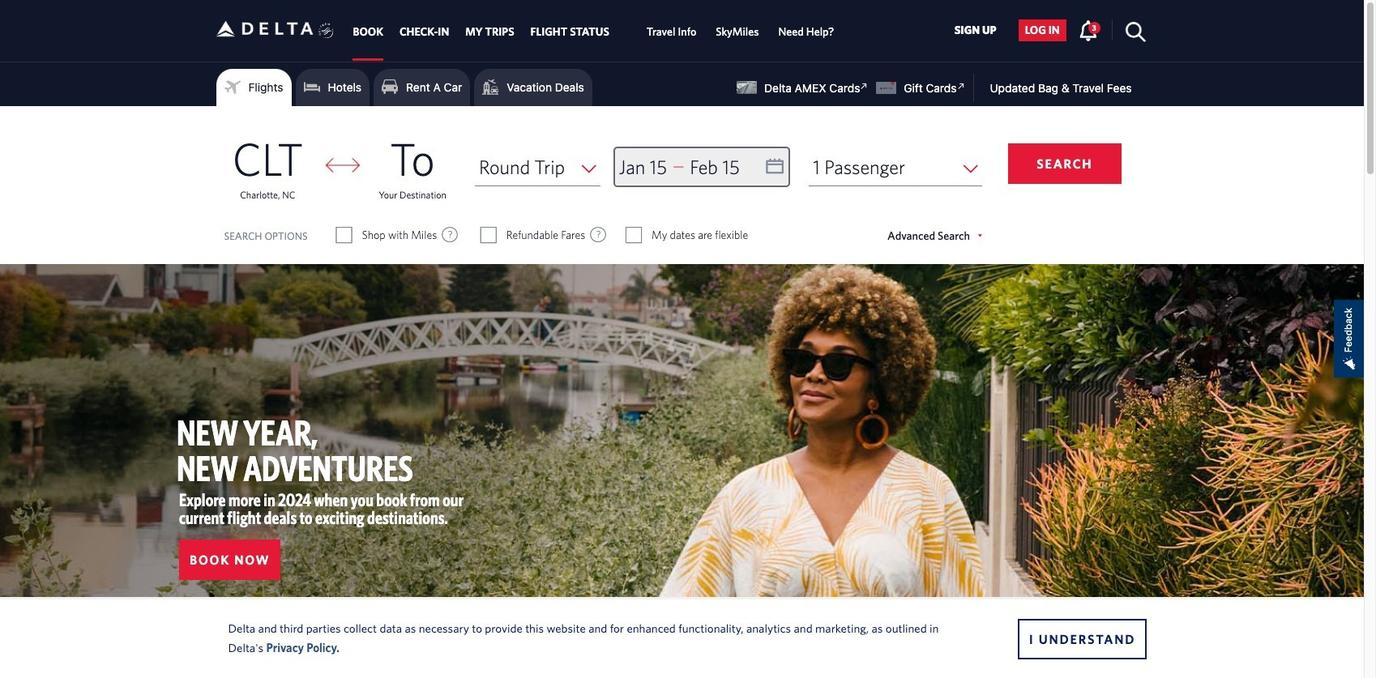 Task type: describe. For each thing, give the bounding box(es) containing it.
this link opens another site in a new window that may not follow the same accessibility policies as delta air lines. image
[[954, 79, 969, 94]]

this link opens another site in a new window that may not follow the same accessibility policies as delta air lines. image
[[857, 79, 873, 94]]

skyteam image
[[319, 6, 334, 56]]



Task type: locate. For each thing, give the bounding box(es) containing it.
tab list
[[345, 0, 844, 61]]

delta air lines image
[[216, 4, 313, 54]]

None text field
[[615, 148, 788, 186]]

None checkbox
[[337, 227, 352, 243], [481, 227, 496, 243], [337, 227, 352, 243], [481, 227, 496, 243]]

None checkbox
[[627, 227, 641, 243]]

None field
[[475, 148, 601, 186], [809, 148, 983, 186], [475, 148, 601, 186], [809, 148, 983, 186]]

tab panel
[[0, 106, 1365, 264]]



Task type: vqa. For each thing, say whether or not it's contained in the screenshot.
meals
no



